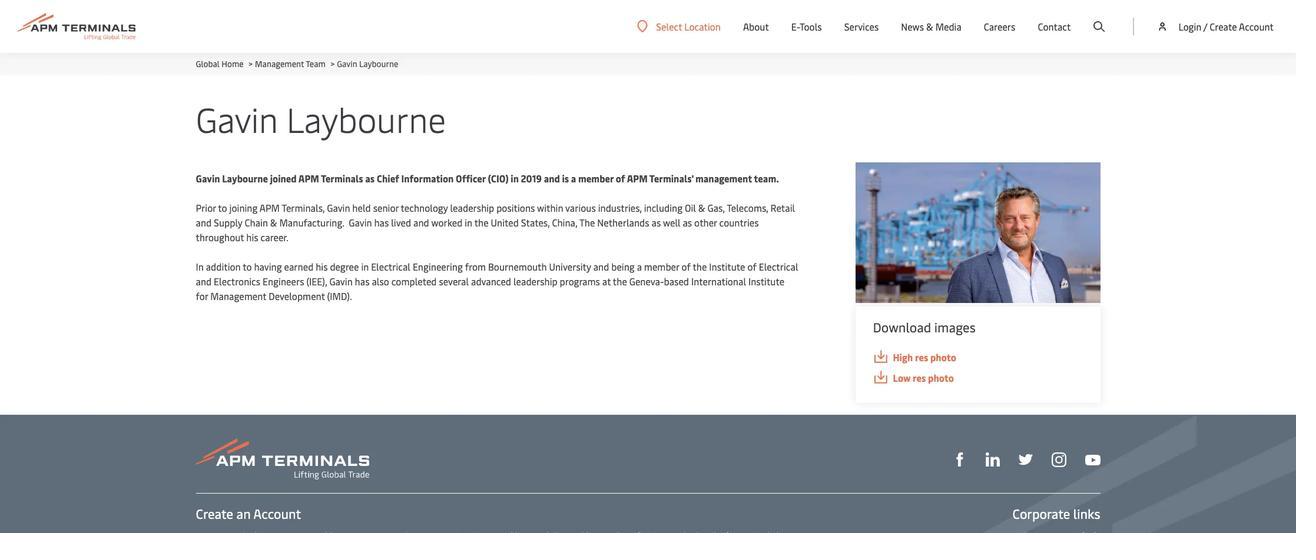 Task type: vqa. For each thing, say whether or not it's contained in the screenshot.
the right 'in'
yes



Task type: locate. For each thing, give the bounding box(es) containing it.
degree
[[330, 260, 359, 273]]

res right high
[[915, 351, 928, 364]]

2 horizontal spatial &
[[926, 20, 933, 33]]

1 horizontal spatial has
[[374, 216, 389, 229]]

1 horizontal spatial member
[[644, 260, 679, 273]]

0 horizontal spatial institute
[[709, 260, 745, 273]]

res right low
[[913, 372, 926, 385]]

the left united
[[474, 216, 489, 229]]

in inside in addition to having earned his degree in electrical engineering from bournemouth university and being a member of the institute of electrical and electronics engineers (iee), gavin has also completed several advanced leadership programs at the geneva-based international institute for management development (imd).
[[361, 260, 369, 273]]

management
[[695, 172, 752, 185]]

in
[[511, 172, 519, 185], [465, 216, 472, 229], [361, 260, 369, 273]]

to inside in addition to having earned his degree in electrical engineering from bournemouth university and being a member of the institute of electrical and electronics engineers (iee), gavin has also completed several advanced leadership programs at the geneva-based international institute for management development (imd).
[[243, 260, 252, 273]]

to up electronics
[[243, 260, 252, 273]]

electrical
[[371, 260, 410, 273], [759, 260, 798, 273]]

1 vertical spatial account
[[253, 505, 301, 523]]

a right being
[[637, 260, 642, 273]]

>
[[249, 58, 253, 69], [331, 58, 335, 69]]

terminals
[[321, 172, 363, 185]]

laybourne for gavin laybourne joined apm terminals as chief information officer (cio) in 2019 and is a member of apm terminals' management team.
[[222, 172, 268, 185]]

and
[[544, 172, 560, 185], [196, 216, 212, 229], [413, 216, 429, 229], [593, 260, 609, 273], [196, 275, 212, 288]]

1 vertical spatial photo
[[928, 372, 954, 385]]

industries,
[[598, 201, 642, 214]]

0 vertical spatial create
[[1210, 20, 1237, 33]]

account right /
[[1239, 20, 1274, 33]]

0 horizontal spatial the
[[474, 216, 489, 229]]

member up based
[[644, 260, 679, 273]]

0 vertical spatial account
[[1239, 20, 1274, 33]]

gavin laybourne joined apm terminals as chief information officer (cio) in 2019 and is a member of apm terminals' management team.
[[196, 172, 779, 185]]

0 horizontal spatial &
[[270, 216, 277, 229]]

of up based
[[682, 260, 691, 273]]

1 vertical spatial his
[[316, 260, 328, 273]]

0 horizontal spatial >
[[249, 58, 253, 69]]

0 vertical spatial res
[[915, 351, 928, 364]]

the
[[579, 216, 595, 229]]

0 horizontal spatial account
[[253, 505, 301, 523]]

and down the technology
[[413, 216, 429, 229]]

create left an
[[196, 505, 233, 523]]

download images
[[873, 319, 976, 336]]

of
[[616, 172, 625, 185], [682, 260, 691, 273], [748, 260, 757, 273]]

to
[[218, 201, 227, 214], [243, 260, 252, 273]]

leadership inside in addition to having earned his degree in electrical engineering from bournemouth university and being a member of the institute of electrical and electronics engineers (iee), gavin has also completed several advanced leadership programs at the geneva-based international institute for management development (imd).
[[513, 275, 558, 288]]

0 vertical spatial &
[[926, 20, 933, 33]]

instagram image
[[1051, 453, 1066, 467]]

member right is
[[578, 172, 614, 185]]

about button
[[743, 0, 769, 53]]

as left well
[[652, 216, 661, 229]]

held
[[352, 201, 371, 214]]

1 horizontal spatial a
[[637, 260, 642, 273]]

completed
[[391, 275, 437, 288]]

1 vertical spatial institute
[[748, 275, 784, 288]]

global home > management team > gavin laybourne
[[196, 58, 398, 69]]

has left also on the left bottom of page
[[355, 275, 370, 288]]

gavin down held
[[349, 216, 372, 229]]

e-tools button
[[791, 0, 822, 53]]

create right /
[[1210, 20, 1237, 33]]

management left team
[[255, 58, 304, 69]]

earned
[[284, 260, 313, 273]]

and up the for
[[196, 275, 212, 288]]

2 vertical spatial in
[[361, 260, 369, 273]]

account right an
[[253, 505, 301, 523]]

well
[[663, 216, 680, 229]]

& right "oil"
[[698, 201, 705, 214]]

0 vertical spatial institute
[[709, 260, 745, 273]]

lived
[[391, 216, 411, 229]]

his up the "(iee),"
[[316, 260, 328, 273]]

his down chain
[[246, 231, 258, 244]]

1 horizontal spatial &
[[698, 201, 705, 214]]

engineers
[[263, 275, 304, 288]]

low res photo
[[893, 372, 954, 385]]

1 horizontal spatial create
[[1210, 20, 1237, 33]]

login / create account link
[[1157, 0, 1274, 53]]

addition
[[206, 260, 241, 273]]

corporate
[[1013, 505, 1070, 523]]

2 horizontal spatial the
[[693, 260, 707, 273]]

1 horizontal spatial his
[[316, 260, 328, 273]]

1 vertical spatial res
[[913, 372, 926, 385]]

account
[[1239, 20, 1274, 33], [253, 505, 301, 523]]

1 vertical spatial to
[[243, 260, 252, 273]]

0 horizontal spatial electrical
[[371, 260, 410, 273]]

0 horizontal spatial to
[[218, 201, 227, 214]]

0 horizontal spatial apm
[[260, 201, 280, 214]]

0 horizontal spatial as
[[365, 172, 375, 185]]

1 horizontal spatial electrical
[[759, 260, 798, 273]]

1 vertical spatial laybourne
[[286, 95, 446, 142]]

gavin up prior
[[196, 172, 220, 185]]

management down electronics
[[210, 290, 266, 303]]

has inside prior to joining apm terminals, gavin held senior technology leadership positions within various industries, including oil & gas, telecoms, retail and supply chain & manufacturing.  gavin has lived and worked in the united states, china, the netherlands as well as other countries throughout his career.
[[374, 216, 389, 229]]

you tube link
[[1085, 452, 1100, 467]]

0 horizontal spatial in
[[361, 260, 369, 273]]

states,
[[521, 216, 550, 229]]

1 vertical spatial management
[[210, 290, 266, 303]]

(cio)
[[488, 172, 509, 185]]

1 horizontal spatial >
[[331, 58, 335, 69]]

1 vertical spatial create
[[196, 505, 233, 523]]

photo for high res photo
[[930, 351, 956, 364]]

1 vertical spatial member
[[644, 260, 679, 273]]

laybourne
[[359, 58, 398, 69], [286, 95, 446, 142], [222, 172, 268, 185]]

of up industries, at the top left of page
[[616, 172, 625, 185]]

twitter image
[[1018, 453, 1033, 467]]

also
[[372, 275, 389, 288]]

the up international
[[693, 260, 707, 273]]

news & media button
[[901, 0, 962, 53]]

1 horizontal spatial apm
[[298, 172, 319, 185]]

1 horizontal spatial the
[[613, 275, 627, 288]]

the right at
[[613, 275, 627, 288]]

0 vertical spatial in
[[511, 172, 519, 185]]

in right degree
[[361, 260, 369, 273]]

2 vertical spatial laybourne
[[222, 172, 268, 185]]

1 horizontal spatial institute
[[748, 275, 784, 288]]

several
[[439, 275, 469, 288]]

select
[[656, 20, 682, 33]]

photo down high res photo
[[928, 372, 954, 385]]

1 horizontal spatial to
[[243, 260, 252, 273]]

select location
[[656, 20, 721, 33]]

photo up low res photo on the bottom of the page
[[930, 351, 956, 364]]

1 horizontal spatial leadership
[[513, 275, 558, 288]]

apm left terminals'
[[627, 172, 648, 185]]

chief
[[377, 172, 399, 185]]

in right 'worked'
[[465, 216, 472, 229]]

services button
[[844, 0, 879, 53]]

0 vertical spatial laybourne
[[359, 58, 398, 69]]

and left is
[[544, 172, 560, 185]]

a right is
[[571, 172, 576, 185]]

> right home
[[249, 58, 253, 69]]

&
[[926, 20, 933, 33], [698, 201, 705, 214], [270, 216, 277, 229]]

an
[[236, 505, 251, 523]]

1 vertical spatial in
[[465, 216, 472, 229]]

development
[[269, 290, 325, 303]]

as
[[365, 172, 375, 185], [652, 216, 661, 229], [683, 216, 692, 229]]

as left chief
[[365, 172, 375, 185]]

apm for gavin laybourne joined apm terminals as chief information officer (cio) in 2019 and is a member of apm terminals' management team.
[[298, 172, 319, 185]]

institute right international
[[748, 275, 784, 288]]

and up at
[[593, 260, 609, 273]]

0 vertical spatial the
[[474, 216, 489, 229]]

a inside in addition to having earned his degree in electrical engineering from bournemouth university and being a member of the institute of electrical and electronics engineers (iee), gavin has also completed several advanced leadership programs at the geneva-based international institute for management development (imd).
[[637, 260, 642, 273]]

1 horizontal spatial account
[[1239, 20, 1274, 33]]

in right (cio)
[[511, 172, 519, 185]]

& up career.
[[270, 216, 277, 229]]

positions
[[497, 201, 535, 214]]

member
[[578, 172, 614, 185], [644, 260, 679, 273]]

res
[[915, 351, 928, 364], [913, 372, 926, 385]]

links
[[1073, 505, 1100, 523]]

technology
[[401, 201, 448, 214]]

the
[[474, 216, 489, 229], [693, 260, 707, 273], [613, 275, 627, 288]]

leadership
[[450, 201, 494, 214], [513, 275, 558, 288]]

institute up international
[[709, 260, 745, 273]]

linkedin__x28_alt_x29__3_ link
[[986, 452, 1000, 467]]

1 vertical spatial a
[[637, 260, 642, 273]]

1 vertical spatial &
[[698, 201, 705, 214]]

res for low
[[913, 372, 926, 385]]

apm inside prior to joining apm terminals, gavin held senior technology leadership positions within various industries, including oil & gas, telecoms, retail and supply chain & manufacturing.  gavin has lived and worked in the united states, china, the netherlands as well as other countries throughout his career.
[[260, 201, 280, 214]]

0 vertical spatial has
[[374, 216, 389, 229]]

1 vertical spatial has
[[355, 275, 370, 288]]

0 horizontal spatial a
[[571, 172, 576, 185]]

within
[[537, 201, 563, 214]]

his
[[246, 231, 258, 244], [316, 260, 328, 273]]

team
[[306, 58, 326, 69]]

joined
[[270, 172, 297, 185]]

news
[[901, 20, 924, 33]]

of down countries
[[748, 260, 757, 273]]

from
[[465, 260, 486, 273]]

services
[[844, 20, 879, 33]]

worked
[[431, 216, 462, 229]]

to up supply
[[218, 201, 227, 214]]

has down "senior"
[[374, 216, 389, 229]]

management
[[255, 58, 304, 69], [210, 290, 266, 303]]

contact button
[[1038, 0, 1071, 53]]

information
[[401, 172, 454, 185]]

leadership down bournemouth
[[513, 275, 558, 288]]

leadership up 'worked'
[[450, 201, 494, 214]]

0 horizontal spatial has
[[355, 275, 370, 288]]

0 horizontal spatial leadership
[[450, 201, 494, 214]]

create
[[1210, 20, 1237, 33], [196, 505, 233, 523]]

0 vertical spatial member
[[578, 172, 614, 185]]

0 vertical spatial leadership
[[450, 201, 494, 214]]

as down "oil"
[[683, 216, 692, 229]]

1 horizontal spatial in
[[465, 216, 472, 229]]

1 vertical spatial the
[[693, 260, 707, 273]]

apm up chain
[[260, 201, 280, 214]]

2 > from the left
[[331, 58, 335, 69]]

1 > from the left
[[249, 58, 253, 69]]

0 vertical spatial photo
[[930, 351, 956, 364]]

0 vertical spatial to
[[218, 201, 227, 214]]

0 horizontal spatial of
[[616, 172, 625, 185]]

0 vertical spatial his
[[246, 231, 258, 244]]

high res photo
[[893, 351, 956, 364]]

res for high
[[915, 351, 928, 364]]

gavin up (imd).
[[329, 275, 353, 288]]

china,
[[552, 216, 577, 229]]

institute
[[709, 260, 745, 273], [748, 275, 784, 288]]

apm right joined
[[298, 172, 319, 185]]

1 vertical spatial leadership
[[513, 275, 558, 288]]

2 vertical spatial the
[[613, 275, 627, 288]]

> right team
[[331, 58, 335, 69]]

& right news
[[926, 20, 933, 33]]

0 horizontal spatial his
[[246, 231, 258, 244]]



Task type: describe. For each thing, give the bounding box(es) containing it.
based
[[664, 275, 689, 288]]

team.
[[754, 172, 779, 185]]

linkedin image
[[986, 453, 1000, 467]]

career.
[[261, 231, 288, 244]]

in inside prior to joining apm terminals, gavin held senior technology leadership positions within various industries, including oil & gas, telecoms, retail and supply chain & manufacturing.  gavin has lived and worked in the united states, china, the netherlands as well as other countries throughout his career.
[[465, 216, 472, 229]]

1 horizontal spatial of
[[682, 260, 691, 273]]

joining
[[229, 201, 258, 214]]

high res photo link
[[873, 351, 1083, 365]]

2019
[[521, 172, 542, 185]]

news & media
[[901, 20, 962, 33]]

having
[[254, 260, 282, 273]]

gavin left held
[[327, 201, 350, 214]]

throughout
[[196, 231, 244, 244]]

photo for low res photo
[[928, 372, 954, 385]]

about
[[743, 20, 769, 33]]

supply
[[214, 216, 242, 229]]

university
[[549, 260, 591, 273]]

2 horizontal spatial in
[[511, 172, 519, 185]]

programs
[[560, 275, 600, 288]]

has inside in addition to having earned his degree in electrical engineering from bournemouth university and being a member of the institute of electrical and electronics engineers (iee), gavin has also completed several advanced leadership programs at the geneva-based international institute for management development (imd).
[[355, 275, 370, 288]]

engineering
[[413, 260, 463, 273]]

high
[[893, 351, 913, 364]]

laybourne for gavin laybourne
[[286, 95, 446, 142]]

at
[[602, 275, 611, 288]]

/
[[1204, 20, 1207, 33]]

including
[[644, 201, 683, 214]]

gavin laybourne
[[196, 95, 446, 142]]

in
[[196, 260, 204, 273]]

1 electrical from the left
[[371, 260, 410, 273]]

0 vertical spatial a
[[571, 172, 576, 185]]

(imd).
[[327, 290, 352, 303]]

various
[[565, 201, 596, 214]]

location
[[684, 20, 721, 33]]

tools
[[800, 20, 822, 33]]

gavin inside in addition to having earned his degree in electrical engineering from bournemouth university and being a member of the institute of electrical and electronics engineers (iee), gavin has also completed several advanced leadership programs at the geneva-based international institute for management development (imd).
[[329, 275, 353, 288]]

countries
[[719, 216, 759, 229]]

officer
[[456, 172, 486, 185]]

0 vertical spatial management
[[255, 58, 304, 69]]

management team link
[[255, 58, 326, 69]]

senior
[[373, 201, 399, 214]]

to inside prior to joining apm terminals, gavin held senior technology leadership positions within various industries, including oil & gas, telecoms, retail and supply chain & manufacturing.  gavin has lived and worked in the united states, china, the netherlands as well as other countries throughout his career.
[[218, 201, 227, 214]]

being
[[611, 260, 635, 273]]

global
[[196, 58, 220, 69]]

is
[[562, 172, 569, 185]]

careers
[[984, 20, 1016, 33]]

gavin down home
[[196, 95, 278, 142]]

for
[[196, 290, 208, 303]]

low res photo link
[[873, 371, 1083, 386]]

images
[[934, 319, 976, 336]]

0 horizontal spatial member
[[578, 172, 614, 185]]

0 horizontal spatial create
[[196, 505, 233, 523]]

management inside in addition to having earned his degree in electrical engineering from bournemouth university and being a member of the institute of electrical and electronics engineers (iee), gavin has also completed several advanced leadership programs at the geneva-based international institute for management development (imd).
[[210, 290, 266, 303]]

corporate links
[[1013, 505, 1100, 523]]

2 vertical spatial &
[[270, 216, 277, 229]]

member inside in addition to having earned his degree in electrical engineering from bournemouth university and being a member of the institute of electrical and electronics engineers (iee), gavin has also completed several advanced leadership programs at the geneva-based international institute for management development (imd).
[[644, 260, 679, 273]]

login / create account
[[1179, 20, 1274, 33]]

global home link
[[196, 58, 244, 69]]

the inside prior to joining apm terminals, gavin held senior technology leadership positions within various industries, including oil & gas, telecoms, retail and supply chain & manufacturing.  gavin has lived and worked in the united states, china, the netherlands as well as other countries throughout his career.
[[474, 216, 489, 229]]

gavin laybourne image
[[855, 163, 1100, 303]]

fill 44 link
[[1018, 452, 1033, 467]]

leadership inside prior to joining apm terminals, gavin held senior technology leadership positions within various industries, including oil & gas, telecoms, retail and supply chain & manufacturing.  gavin has lived and worked in the united states, china, the netherlands as well as other countries throughout his career.
[[450, 201, 494, 214]]

terminals,
[[282, 201, 325, 214]]

advanced
[[471, 275, 511, 288]]

his inside in addition to having earned his degree in electrical engineering from bournemouth university and being a member of the institute of electrical and electronics engineers (iee), gavin has also completed several advanced leadership programs at the geneva-based international institute for management development (imd).
[[316, 260, 328, 273]]

facebook image
[[953, 453, 967, 467]]

instagram link
[[1051, 452, 1066, 467]]

telecoms,
[[727, 201, 768, 214]]

careers button
[[984, 0, 1016, 53]]

create an account
[[196, 505, 301, 523]]

prior
[[196, 201, 216, 214]]

in addition to having earned his degree in electrical engineering from bournemouth university and being a member of the institute of electrical and electronics engineers (iee), gavin has also completed several advanced leadership programs at the geneva-based international institute for management development (imd).
[[196, 260, 798, 303]]

united
[[491, 216, 519, 229]]

home
[[222, 58, 244, 69]]

media
[[936, 20, 962, 33]]

chain
[[245, 216, 268, 229]]

login
[[1179, 20, 1202, 33]]

contact
[[1038, 20, 1071, 33]]

1 horizontal spatial as
[[652, 216, 661, 229]]

2 horizontal spatial as
[[683, 216, 692, 229]]

and down prior
[[196, 216, 212, 229]]

youtube image
[[1085, 455, 1100, 466]]

shape link
[[953, 452, 967, 467]]

(iee),
[[306, 275, 327, 288]]

2 horizontal spatial apm
[[627, 172, 648, 185]]

e-tools
[[791, 20, 822, 33]]

oil
[[685, 201, 696, 214]]

prior to joining apm terminals, gavin held senior technology leadership positions within various industries, including oil & gas, telecoms, retail and supply chain & manufacturing.  gavin has lived and worked in the united states, china, the netherlands as well as other countries throughout his career.
[[196, 201, 795, 244]]

apmt footer logo image
[[196, 439, 369, 480]]

2 electrical from the left
[[759, 260, 798, 273]]

his inside prior to joining apm terminals, gavin held senior technology leadership positions within various industries, including oil & gas, telecoms, retail and supply chain & manufacturing.  gavin has lived and worked in the united states, china, the netherlands as well as other countries throughout his career.
[[246, 231, 258, 244]]

gavin right team
[[337, 58, 357, 69]]

apm for prior to joining apm terminals, gavin held senior technology leadership positions within various industries, including oil & gas, telecoms, retail and supply chain & manufacturing.  gavin has lived and worked in the united states, china, the netherlands as well as other countries throughout his career.
[[260, 201, 280, 214]]

geneva-
[[629, 275, 664, 288]]

& inside popup button
[[926, 20, 933, 33]]

netherlands
[[597, 216, 649, 229]]

terminals'
[[649, 172, 693, 185]]

2 horizontal spatial of
[[748, 260, 757, 273]]

international
[[691, 275, 746, 288]]



